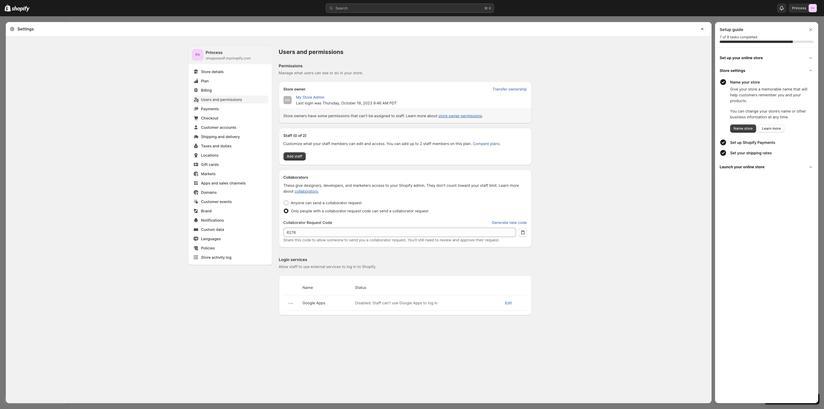Task type: locate. For each thing, give the bounding box(es) containing it.
they
[[427, 183, 436, 188]]

name up give
[[731, 80, 741, 84]]

and left sales
[[212, 181, 218, 185]]

can't
[[359, 113, 368, 118], [383, 301, 391, 305]]

customer inside customer events link
[[201, 199, 219, 204]]

send right someone
[[349, 238, 358, 242]]

about left store owner permissions link
[[428, 113, 438, 118]]

0 horizontal spatial code
[[303, 238, 311, 242]]

1 vertical spatial more
[[773, 126, 782, 131]]

google
[[303, 301, 315, 305], [400, 301, 412, 305]]

change
[[746, 109, 759, 113]]

owner up my
[[294, 87, 306, 91]]

name store link
[[731, 124, 757, 133]]

and right taxes
[[213, 144, 220, 148]]

other
[[797, 109, 807, 113]]

a up 'shopify.'
[[367, 238, 369, 242]]

1 vertical spatial set
[[731, 140, 737, 145]]

users and permissions up permissions manage what users can see or do in your store.
[[279, 48, 344, 55]]

memorable
[[762, 87, 782, 91]]

code left "allow"
[[303, 238, 311, 242]]

0 vertical spatial you
[[779, 93, 785, 97]]

staff right disabled:
[[373, 301, 382, 305]]

1 horizontal spatial google
[[400, 301, 412, 305]]

information
[[748, 115, 768, 119]]

2 vertical spatial set
[[731, 151, 737, 155]]

1 vertical spatial log
[[347, 264, 352, 269]]

members left edit
[[332, 141, 348, 146]]

custom data
[[201, 227, 224, 232]]

your right toward
[[472, 183, 479, 188]]

ownership
[[509, 87, 527, 91]]

more right staff.
[[417, 113, 426, 118]]

and right the review
[[453, 238, 460, 242]]

or left other
[[793, 109, 796, 113]]

1 vertical spatial in
[[353, 264, 357, 269]]

0 horizontal spatial apps
[[201, 181, 211, 185]]

setup guide dialog
[[716, 22, 819, 403]]

learn more
[[763, 126, 782, 131]]

0 horizontal spatial staff
[[284, 133, 292, 138]]

store settings button
[[718, 64, 817, 77]]

staff left (0
[[284, 133, 292, 138]]

add
[[402, 141, 409, 146]]

set inside set up shopify payments button
[[731, 140, 737, 145]]

1 horizontal spatial in
[[353, 264, 357, 269]]

1 horizontal spatial about
[[428, 113, 438, 118]]

more inside name your store element
[[773, 126, 782, 131]]

up right add
[[410, 141, 415, 146]]

0 vertical spatial more
[[417, 113, 426, 118]]

2 vertical spatial code
[[303, 238, 311, 242]]

1 vertical spatial services
[[326, 264, 341, 269]]

learn right staff.
[[406, 113, 416, 118]]

more down any
[[773, 126, 782, 131]]

customer
[[201, 125, 219, 130], [201, 199, 219, 204]]

send
[[313, 200, 322, 205], [380, 209, 389, 213], [349, 238, 358, 242]]

services right login
[[291, 257, 307, 262]]

store inside button
[[751, 80, 761, 84]]

name down business
[[734, 126, 744, 131]]

customer down domains
[[201, 199, 219, 204]]

None text field
[[284, 228, 516, 237]]

about down these
[[284, 189, 294, 194]]

1 horizontal spatial can't
[[383, 301, 391, 305]]

and up the payments 'link'
[[213, 97, 219, 102]]

name up google apps
[[303, 285, 313, 290]]

store
[[720, 68, 730, 73], [201, 69, 211, 74], [284, 87, 293, 91], [303, 95, 312, 100], [284, 113, 293, 118], [201, 255, 211, 260]]

0 vertical spatial log
[[226, 255, 232, 260]]

1 horizontal spatial owner
[[449, 113, 460, 118]]

store left the settings
[[720, 68, 730, 73]]

set your shipping rates button
[[731, 148, 817, 158]]

0 horizontal spatial princess image
[[192, 49, 204, 61]]

designers,
[[304, 183, 323, 188]]

0 horizontal spatial log
[[226, 255, 232, 260]]

2 google from the left
[[400, 301, 412, 305]]

2 vertical spatial name
[[303, 285, 313, 290]]

1 vertical spatial learn
[[763, 126, 772, 131]]

1 vertical spatial shopify
[[399, 183, 413, 188]]

0 horizontal spatial users
[[201, 97, 212, 102]]

2 request. from the left
[[485, 238, 500, 242]]

can left see at the left top of the page
[[315, 70, 321, 75]]

store up login
[[303, 95, 312, 100]]

payments inside 'link'
[[201, 106, 219, 111]]

staff
[[322, 141, 330, 146], [424, 141, 432, 146], [295, 154, 302, 158], [481, 183, 489, 188], [290, 264, 298, 269]]

learn more link
[[759, 124, 785, 133]]

or inside permissions manage what users can see or do in your store.
[[330, 70, 334, 75]]

you
[[779, 93, 785, 97], [359, 238, 366, 242]]

1 horizontal spatial code
[[362, 209, 371, 213]]

and down customer accounts
[[218, 134, 225, 139]]

in for permissions
[[340, 70, 343, 75]]

users down billing
[[201, 97, 212, 102]]

in inside permissions manage what users can see or do in your store.
[[340, 70, 343, 75]]

online up the settings
[[742, 55, 753, 60]]

name inside give your store a memorable name that will help customers remember you and your products.
[[783, 87, 793, 91]]

0 vertical spatial .
[[483, 113, 484, 118]]

a for with
[[322, 209, 324, 213]]

k
[[489, 6, 492, 10]]

members left on
[[433, 141, 450, 146]]

0 vertical spatial princess image
[[809, 4, 818, 12]]

name your store element
[[719, 86, 817, 133]]

store up avatar with initials m a
[[284, 87, 293, 91]]

and inside taxes and duties link
[[213, 144, 220, 148]]

set up shopify payments button
[[731, 137, 817, 148]]

request. right the their at the bottom right
[[485, 238, 500, 242]]

1 horizontal spatial more
[[510, 183, 519, 188]]

2 vertical spatial log
[[428, 301, 434, 305]]

1 horizontal spatial what
[[304, 141, 312, 146]]

store for store activity log
[[201, 255, 211, 260]]

0 horizontal spatial more
[[417, 113, 426, 118]]

1 horizontal spatial you
[[731, 109, 737, 113]]

users up "permissions"
[[279, 48, 296, 55]]

transfer ownership
[[493, 87, 527, 91]]

2 horizontal spatial code
[[518, 220, 527, 225]]

up down name store link
[[738, 140, 742, 145]]

owners
[[294, 113, 307, 118]]

in
[[340, 70, 343, 75], [353, 264, 357, 269], [435, 301, 438, 305]]

at
[[769, 115, 772, 119]]

1 vertical spatial name
[[734, 126, 744, 131]]

1 horizontal spatial request.
[[485, 238, 500, 242]]

someone
[[327, 238, 344, 242]]

up
[[727, 55, 732, 60], [738, 140, 742, 145], [410, 141, 415, 146]]

1 vertical spatial owner
[[449, 113, 460, 118]]

markets
[[201, 171, 216, 176]]

a inside give your store a memorable name that will help customers remember you and your products.
[[759, 87, 761, 91]]

shipping
[[747, 151, 762, 155]]

princess for princess shoppoasdf.myshopify.com
[[206, 50, 223, 55]]

and inside the users and permissions link
[[213, 97, 219, 102]]

0 horizontal spatial you
[[359, 238, 366, 242]]

about
[[428, 113, 438, 118], [284, 189, 294, 194]]

collaborator
[[326, 200, 347, 205], [325, 209, 347, 213], [393, 209, 414, 213], [370, 238, 391, 242]]

store.
[[353, 70, 363, 75]]

that inside give your store a memorable name that will help customers remember you and your products.
[[794, 87, 801, 91]]

can
[[315, 70, 321, 75], [739, 109, 745, 113], [349, 141, 356, 146], [395, 141, 401, 146], [306, 200, 312, 205], [372, 209, 379, 213]]

0 horizontal spatial services
[[291, 257, 307, 262]]

1 vertical spatial name
[[782, 109, 792, 113]]

staff inside the add staff link
[[295, 154, 302, 158]]

1 vertical spatial payments
[[758, 140, 776, 145]]

1 vertical spatial users and permissions
[[201, 97, 242, 102]]

0 vertical spatial services
[[291, 257, 307, 262]]

in inside login services allow staff to use external services to log in to shopify.
[[353, 264, 357, 269]]

can't right disabled:
[[383, 301, 391, 305]]

store inside button
[[720, 68, 730, 73]]

1 vertical spatial of
[[298, 133, 302, 138]]

up for shopify
[[738, 140, 742, 145]]

1 horizontal spatial send
[[349, 238, 358, 242]]

staff right add
[[295, 154, 302, 158]]

you right someone
[[359, 238, 366, 242]]

time.
[[781, 115, 790, 119]]

and
[[297, 48, 308, 55], [786, 93, 793, 97], [213, 97, 219, 102], [218, 134, 225, 139], [365, 141, 371, 146], [213, 144, 220, 148], [212, 181, 218, 185], [346, 183, 352, 188], [453, 238, 460, 242]]

request down admin.
[[415, 209, 429, 213]]

princess inside princess shoppoasdf.myshopify.com
[[206, 50, 223, 55]]

0 vertical spatial use
[[304, 264, 310, 269]]

or inside you can change your store's name or other business information at any time.
[[793, 109, 796, 113]]

1 horizontal spatial users
[[279, 48, 296, 55]]

set down name store link
[[731, 140, 737, 145]]

princess shoppoasdf.myshopify.com
[[206, 50, 251, 60]]

name inside you can change your store's name or other business information at any time.
[[782, 109, 792, 113]]

0 horizontal spatial princess
[[206, 50, 223, 55]]

1 vertical spatial send
[[380, 209, 389, 213]]

or for permissions
[[330, 70, 334, 75]]

0 horizontal spatial in
[[340, 70, 343, 75]]

0 horizontal spatial members
[[332, 141, 348, 146]]

1 vertical spatial about
[[284, 189, 294, 194]]

2 customer from the top
[[201, 199, 219, 204]]

1 horizontal spatial princess
[[793, 6, 807, 10]]

add staff link
[[284, 152, 306, 160]]

1 vertical spatial users
[[201, 97, 212, 102]]

checkout link
[[192, 114, 269, 122]]

delivery
[[226, 134, 240, 139]]

name inside button
[[731, 80, 741, 84]]

0 vertical spatial customer
[[201, 125, 219, 130]]

0 horizontal spatial send
[[313, 200, 322, 205]]

languages link
[[192, 235, 269, 243]]

what
[[294, 70, 303, 75], [304, 141, 312, 146]]

1 vertical spatial that
[[351, 113, 358, 118]]

permissions manage what users can see or do in your store.
[[279, 63, 363, 75]]

store
[[754, 55, 764, 60], [751, 80, 761, 84], [749, 87, 758, 91], [439, 113, 448, 118], [745, 126, 753, 131], [756, 164, 765, 169]]

shopify up set your shipping rates
[[743, 140, 757, 145]]

up inside the settings dialog
[[410, 141, 415, 146]]

store inside the settings dialog
[[439, 113, 448, 118]]

up up 'store settings'
[[727, 55, 732, 60]]

approve
[[461, 238, 475, 242]]

set inside set up your online store button
[[720, 55, 726, 60]]

19,
[[357, 101, 362, 105]]

1 horizontal spatial .
[[483, 113, 484, 118]]

2 vertical spatial learn
[[499, 183, 509, 188]]

0 vertical spatial that
[[794, 87, 801, 91]]

store owner
[[284, 87, 306, 91]]

0 vertical spatial name
[[783, 87, 793, 91]]

customer inside customer accounts link
[[201, 125, 219, 130]]

1 horizontal spatial learn
[[499, 183, 509, 188]]

your inside permissions manage what users can see or do in your store.
[[344, 70, 352, 75]]

0 vertical spatial set
[[720, 55, 726, 60]]

1 vertical spatial princess image
[[192, 49, 204, 61]]

anyone can send a collaborator request
[[291, 200, 362, 205]]

can't left be
[[359, 113, 368, 118]]

0 vertical spatial in
[[340, 70, 343, 75]]

request down marketers
[[348, 209, 361, 213]]

7
[[720, 35, 722, 39]]

name right memorable
[[783, 87, 793, 91]]

a right with in the bottom of the page
[[322, 209, 324, 213]]

set inside set your shipping rates button
[[731, 151, 737, 155]]

1 vertical spatial staff
[[373, 301, 382, 305]]

owner
[[294, 87, 306, 91], [449, 113, 460, 118]]

or for you
[[793, 109, 796, 113]]

what left users
[[294, 70, 303, 75]]

your inside you can change your store's name or other business information at any time.
[[760, 109, 768, 113]]

1 vertical spatial use
[[392, 301, 399, 305]]

2 horizontal spatial send
[[380, 209, 389, 213]]

you right access.
[[387, 141, 394, 146]]

0 horizontal spatial you
[[387, 141, 394, 146]]

store inside give your store a memorable name that will help customers remember you and your products.
[[749, 87, 758, 91]]

2 horizontal spatial more
[[773, 126, 782, 131]]

only
[[291, 209, 299, 213]]

users and permissions
[[279, 48, 344, 55], [201, 97, 242, 102]]

0 horizontal spatial shopify
[[399, 183, 413, 188]]

gift cards
[[201, 162, 219, 167]]

of inside the settings dialog
[[298, 133, 302, 138]]

1 customer from the top
[[201, 125, 219, 130]]

. down "designers,"
[[318, 189, 319, 194]]

this right on
[[456, 141, 463, 146]]

your left store. at top left
[[344, 70, 352, 75]]

payments up rates
[[758, 140, 776, 145]]

0 horizontal spatial request.
[[392, 238, 407, 242]]

0 horizontal spatial users and permissions
[[201, 97, 242, 102]]

my store admin last login was thursday, october 19, 2023 9:46 am pdt
[[296, 95, 397, 105]]

send down access at the top
[[380, 209, 389, 213]]

store up plan
[[201, 69, 211, 74]]

1 horizontal spatial members
[[433, 141, 450, 146]]

that left will
[[794, 87, 801, 91]]

login
[[279, 257, 290, 262]]

about inside these give designers, developers, and marketers access to your shopify admin. they don't count toward your staff limit. learn more about
[[284, 189, 294, 194]]

princess image
[[809, 4, 818, 12], [192, 49, 204, 61]]

0 vertical spatial send
[[313, 200, 322, 205]]

shipping and delivery
[[201, 134, 240, 139]]

launch your online store button
[[718, 160, 817, 173]]

0 vertical spatial this
[[456, 141, 463, 146]]

you down memorable
[[779, 93, 785, 97]]

permissions up the payments 'link'
[[220, 97, 242, 102]]

2 horizontal spatial log
[[428, 301, 434, 305]]

1 vertical spatial what
[[304, 141, 312, 146]]

your up information
[[760, 109, 768, 113]]

transfer
[[493, 87, 508, 91]]

0 horizontal spatial up
[[410, 141, 415, 146]]

don't
[[437, 183, 446, 188]]

learn right limit.
[[499, 183, 509, 188]]

launch
[[720, 164, 734, 169]]

what down the 2)
[[304, 141, 312, 146]]

you up business
[[731, 109, 737, 113]]

domains link
[[192, 188, 269, 196]]

staff left limit.
[[481, 183, 489, 188]]

you can change your store's name or other business information at any time.
[[731, 109, 807, 119]]

edit
[[506, 301, 512, 305]]

this right share
[[295, 238, 301, 242]]

learn down at at the right
[[763, 126, 772, 131]]

name for name your store
[[731, 80, 741, 84]]

2 vertical spatial more
[[510, 183, 519, 188]]

need
[[425, 238, 434, 242]]

. up compare
[[483, 113, 484, 118]]

set up 'store settings'
[[720, 55, 726, 60]]

1 vertical spatial you
[[387, 141, 394, 146]]

more right limit.
[[510, 183, 519, 188]]

in for disabled:
[[435, 301, 438, 305]]

a up code at the bottom left of page
[[323, 200, 325, 205]]

0 horizontal spatial google
[[303, 301, 315, 305]]

customer for customer accounts
[[201, 125, 219, 130]]

you inside give your store a memorable name that will help customers remember you and your products.
[[779, 93, 785, 97]]

0 horizontal spatial of
[[298, 133, 302, 138]]

set up your online store button
[[718, 51, 817, 64]]

channels
[[230, 181, 246, 185]]

a down these give designers, developers, and marketers access to your shopify admin. they don't count toward your staff limit. learn more about
[[390, 209, 392, 213]]

shopify.
[[362, 264, 377, 269]]

apps and sales channels link
[[192, 179, 269, 187]]

0 horizontal spatial about
[[284, 189, 294, 194]]

can inside you can change your store's name or other business information at any time.
[[739, 109, 745, 113]]

0 horizontal spatial payments
[[201, 106, 219, 111]]

0 vertical spatial princess
[[793, 6, 807, 10]]

store left "owners"
[[284, 113, 293, 118]]

name for name store
[[734, 126, 744, 131]]

users and permissions up the payments 'link'
[[201, 97, 242, 102]]

none text field inside the settings dialog
[[284, 228, 516, 237]]

collaborator down these give designers, developers, and marketers access to your shopify admin. they don't count toward your staff limit. learn more about
[[393, 209, 414, 213]]

of inside setup guide dialog
[[723, 35, 727, 39]]

name for and
[[783, 87, 793, 91]]

store down policies
[[201, 255, 211, 260]]

permissions inside shop settings menu element
[[220, 97, 242, 102]]

my
[[296, 95, 302, 100]]

payments up checkout
[[201, 106, 219, 111]]

store for store settings
[[720, 68, 730, 73]]

0 vertical spatial or
[[330, 70, 334, 75]]

staff right allow
[[290, 264, 298, 269]]

services right external
[[326, 264, 341, 269]]

store details link
[[192, 68, 269, 76]]

shipping and delivery link
[[192, 133, 269, 141]]

set up launch
[[731, 151, 737, 155]]

owner up on
[[449, 113, 460, 118]]

and down name your store button
[[786, 93, 793, 97]]

code inside "button"
[[518, 220, 527, 225]]

products.
[[731, 98, 748, 103]]

brand
[[201, 209, 212, 213]]

add
[[287, 154, 294, 158]]

staff inside these give designers, developers, and marketers access to your shopify admin. they don't count toward your staff limit. learn more about
[[481, 183, 489, 188]]

of right 7
[[723, 35, 727, 39]]

your up other
[[794, 93, 802, 97]]

up for your
[[727, 55, 732, 60]]

0 horizontal spatial what
[[294, 70, 303, 75]]

code down marketers
[[362, 209, 371, 213]]

can up people
[[306, 200, 312, 205]]

your right access at the top
[[390, 183, 398, 188]]

give your store a memorable name that will help customers remember you and your products.
[[731, 87, 808, 103]]

only people with a collaborator request code can send a collaborator request
[[291, 209, 429, 213]]

can inside permissions manage what users can see or do in your store.
[[315, 70, 321, 75]]

customer down checkout
[[201, 125, 219, 130]]

send up with in the bottom of the page
[[313, 200, 322, 205]]

1 vertical spatial code
[[518, 220, 527, 225]]

request. left 'you'll'
[[392, 238, 407, 242]]

0 horizontal spatial that
[[351, 113, 358, 118]]

name inside the settings dialog
[[303, 285, 313, 290]]

permissions up permissions manage what users can see or do in your store.
[[309, 48, 344, 55]]



Task type: describe. For each thing, give the bounding box(es) containing it.
1 horizontal spatial use
[[392, 301, 399, 305]]

set for set up your online store
[[720, 55, 726, 60]]

collaborators link
[[295, 189, 318, 194]]

permissions up "plan."
[[461, 113, 483, 118]]

apps inside shop settings menu element
[[201, 181, 211, 185]]

0 horizontal spatial learn
[[406, 113, 416, 118]]

you inside the settings dialog
[[359, 238, 366, 242]]

⌘ k
[[485, 6, 492, 10]]

share this code to allow someone to send you a collaborator request. you'll still need to review and approve their request.
[[284, 238, 500, 242]]

0 vertical spatial online
[[742, 55, 753, 60]]

gift
[[201, 162, 208, 167]]

store for store owners have some permissions that can't be assigned to staff. learn more about store owner permissions .
[[284, 113, 293, 118]]

data
[[216, 227, 224, 232]]

and right edit
[[365, 141, 371, 146]]

what inside permissions manage what users can see or do in your store.
[[294, 70, 303, 75]]

your left shipping
[[738, 151, 746, 155]]

more inside these give designers, developers, and marketers access to your shopify admin. they don't count toward your staff limit. learn more about
[[510, 183, 519, 188]]

collaborator
[[284, 220, 306, 225]]

name for time.
[[782, 109, 792, 113]]

customize what your staff members can edit and access. you can add up to 2 staff members on this plan. compare plans.
[[284, 141, 501, 146]]

1 horizontal spatial apps
[[316, 301, 326, 305]]

and up "permissions"
[[297, 48, 308, 55]]

store for store details
[[201, 69, 211, 74]]

payments inside button
[[758, 140, 776, 145]]

0 vertical spatial owner
[[294, 87, 306, 91]]

1 vertical spatial online
[[744, 164, 755, 169]]

can down access at the top
[[372, 209, 379, 213]]

edit
[[357, 141, 364, 146]]

shop settings menu element
[[188, 46, 272, 265]]

shopify inside these give designers, developers, and marketers access to your shopify admin. they don't count toward your staff limit. learn more about
[[399, 183, 413, 188]]

staff (0 of 2)
[[284, 133, 307, 138]]

to inside these give designers, developers, and marketers access to your shopify admin. they don't count toward your staff limit. learn more about
[[386, 183, 389, 188]]

your inside button
[[742, 80, 750, 84]]

and inside give your store a memorable name that will help customers remember you and your products.
[[786, 93, 793, 97]]

share
[[284, 238, 294, 242]]

business
[[731, 115, 747, 119]]

sales
[[219, 181, 229, 185]]

some
[[318, 113, 328, 118]]

duties
[[221, 144, 232, 148]]

and inside these give designers, developers, and marketers access to your shopify admin. they don't count toward your staff limit. learn more about
[[346, 183, 352, 188]]

custom
[[201, 227, 215, 232]]

and inside shipping and delivery link
[[218, 134, 225, 139]]

(0
[[293, 133, 297, 138]]

2
[[420, 141, 423, 146]]

you inside the settings dialog
[[387, 141, 394, 146]]

staff right 2 in the top of the page
[[424, 141, 432, 146]]

details
[[212, 69, 224, 74]]

access
[[372, 183, 385, 188]]

access.
[[372, 141, 386, 146]]

enabled: staff can use google apps to log in image
[[288, 303, 293, 304]]

set up shopify payments
[[731, 140, 776, 145]]

0 vertical spatial users
[[279, 48, 296, 55]]

activity
[[212, 255, 225, 260]]

notifications link
[[192, 216, 269, 224]]

payments link
[[192, 105, 269, 113]]

avatar with initials m a image
[[284, 96, 292, 104]]

your right launch
[[735, 164, 743, 169]]

store inside 'my store admin last login was thursday, october 19, 2023 9:46 am pdt'
[[303, 95, 312, 100]]

learn inside name your store element
[[763, 126, 772, 131]]

1 vertical spatial can't
[[383, 301, 391, 305]]

can left add
[[395, 141, 401, 146]]

collaborator down 'developers,'
[[326, 200, 347, 205]]

you inside you can change your store's name or other business information at any time.
[[731, 109, 737, 113]]

use inside login services allow staff to use external services to log in to shopify.
[[304, 264, 310, 269]]

name store
[[734, 126, 753, 131]]

launch your online store
[[720, 164, 765, 169]]

2 vertical spatial send
[[349, 238, 358, 242]]

customer events
[[201, 199, 232, 204]]

permissions down 'thursday,'
[[329, 113, 350, 118]]

princess for princess
[[793, 6, 807, 10]]

google apps
[[303, 301, 326, 305]]

store for store owner
[[284, 87, 293, 91]]

thursday,
[[323, 101, 340, 105]]

0 vertical spatial can't
[[359, 113, 368, 118]]

0 vertical spatial users and permissions
[[279, 48, 344, 55]]

customers
[[739, 93, 758, 97]]

billing
[[201, 88, 212, 93]]

your right customize
[[313, 141, 321, 146]]

store settings
[[720, 68, 746, 73]]

shopify image
[[12, 6, 30, 12]]

name your store button
[[731, 77, 817, 86]]

staff down some
[[322, 141, 330, 146]]

1 members from the left
[[332, 141, 348, 146]]

that inside the settings dialog
[[351, 113, 358, 118]]

plans.
[[491, 141, 501, 146]]

2 members from the left
[[433, 141, 450, 146]]

can left edit
[[349, 141, 356, 146]]

2 horizontal spatial apps
[[413, 301, 423, 305]]

these give designers, developers, and marketers access to your shopify admin. they don't count toward your staff limit. learn more about
[[284, 183, 519, 194]]

markets link
[[192, 170, 269, 178]]

log inside shop settings menu element
[[226, 255, 232, 260]]

shopify image
[[5, 5, 11, 12]]

store owner permissions link
[[439, 113, 483, 118]]

collaborators
[[295, 189, 318, 194]]

taxes
[[201, 144, 212, 148]]

pri button
[[192, 49, 204, 61]]

customer for customer events
[[201, 199, 219, 204]]

shopify inside button
[[743, 140, 757, 145]]

guide
[[733, 27, 744, 32]]

see
[[322, 70, 329, 75]]

tasks
[[731, 35, 740, 39]]

am
[[383, 101, 389, 105]]

1 horizontal spatial this
[[456, 141, 463, 146]]

login services allow staff to use external services to log in to shopify.
[[279, 257, 377, 269]]

settings
[[17, 26, 34, 31]]

0 vertical spatial code
[[362, 209, 371, 213]]

allow
[[279, 264, 289, 269]]

set for set up shopify payments
[[731, 140, 737, 145]]

request for send
[[348, 200, 362, 205]]

collaborator up 'shopify.'
[[370, 238, 391, 242]]

on
[[451, 141, 455, 146]]

customize
[[284, 141, 302, 146]]

request for with
[[348, 209, 361, 213]]

generate new code button
[[489, 218, 531, 227]]

policies
[[201, 246, 215, 250]]

users and permissions inside shop settings menu element
[[201, 97, 242, 102]]

users and permissions link
[[192, 95, 269, 104]]

customer accounts
[[201, 125, 236, 130]]

count
[[447, 183, 457, 188]]

1 horizontal spatial services
[[326, 264, 341, 269]]

request
[[307, 220, 322, 225]]

apps and sales channels
[[201, 181, 246, 185]]

settings dialog
[[6, 22, 712, 403]]

code for share this code to allow someone to send you a collaborator request. you'll still need to review and approve their request.
[[303, 238, 311, 242]]

brand link
[[192, 207, 269, 215]]

custom data link
[[192, 225, 269, 234]]

you'll
[[408, 238, 417, 242]]

with
[[313, 209, 321, 213]]

collaborator request code
[[284, 220, 332, 225]]

store details
[[201, 69, 224, 74]]

status
[[355, 285, 367, 290]]

code for generate new code
[[518, 220, 527, 225]]

collaborator down anyone can send a collaborator request on the left
[[325, 209, 347, 213]]

customer events link
[[192, 198, 269, 206]]

⌘
[[485, 6, 488, 10]]

1 google from the left
[[303, 301, 315, 305]]

1 request. from the left
[[392, 238, 407, 242]]

staff inside login services allow staff to use external services to log in to shopify.
[[290, 264, 298, 269]]

taxes and duties
[[201, 144, 232, 148]]

your up the settings
[[733, 55, 741, 60]]

a for send
[[323, 200, 325, 205]]

and inside "apps and sales channels" link
[[212, 181, 218, 185]]

edit button
[[506, 301, 512, 305]]

set for set your shipping rates
[[731, 151, 737, 155]]

admin
[[313, 95, 325, 100]]

a for store
[[759, 87, 761, 91]]

new
[[510, 220, 517, 225]]

0 horizontal spatial this
[[295, 238, 301, 242]]

0 horizontal spatial .
[[318, 189, 319, 194]]

2)
[[303, 133, 307, 138]]

login
[[305, 101, 314, 105]]

shipping
[[201, 134, 217, 139]]

marketers
[[353, 183, 371, 188]]

taxes and duties link
[[192, 142, 269, 150]]

collaborators .
[[295, 189, 319, 194]]

be
[[369, 113, 373, 118]]

setup guide
[[720, 27, 744, 32]]

1 horizontal spatial princess image
[[809, 4, 818, 12]]

users inside shop settings menu element
[[201, 97, 212, 102]]

log inside login services allow staff to use external services to log in to shopify.
[[347, 264, 352, 269]]

your down name your store
[[740, 87, 748, 91]]

0 vertical spatial about
[[428, 113, 438, 118]]

learn inside these give designers, developers, and marketers access to your shopify admin. they don't count toward your staff limit. learn more about
[[499, 183, 509, 188]]

princess image inside shop settings menu element
[[192, 49, 204, 61]]

search
[[336, 6, 348, 10]]

accounts
[[220, 125, 236, 130]]

compare
[[473, 141, 490, 146]]

permissions
[[279, 63, 303, 68]]

do
[[335, 70, 339, 75]]

rates
[[763, 151, 772, 155]]

last
[[296, 101, 304, 105]]



Task type: vqa. For each thing, say whether or not it's contained in the screenshot.
the name associated with and
yes



